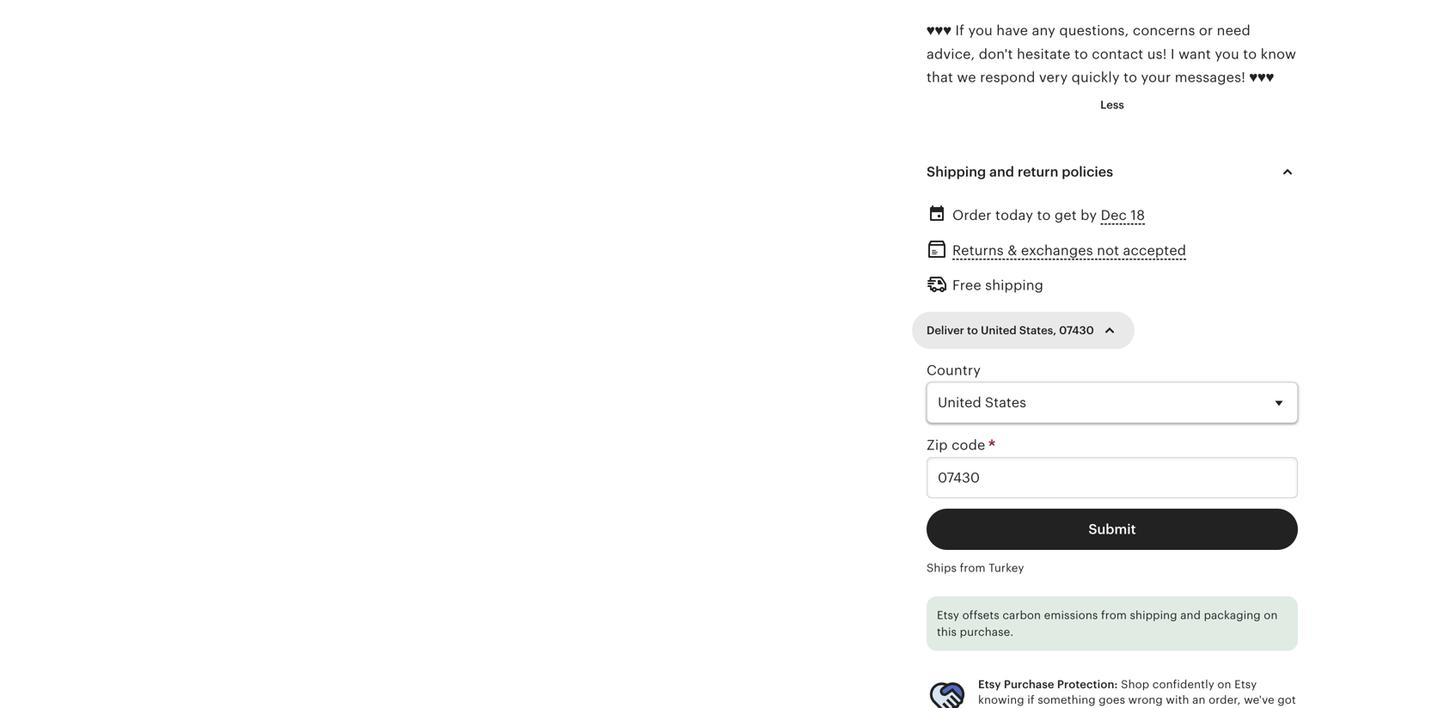 Task type: vqa. For each thing, say whether or not it's contained in the screenshot.
the leftmost from
yes



Task type: locate. For each thing, give the bounding box(es) containing it.
united
[[981, 324, 1017, 337]]

0 horizontal spatial from
[[960, 562, 986, 575]]

submit button
[[927, 509, 1299, 550]]

emissions
[[1045, 609, 1099, 622]]

this
[[937, 626, 957, 639]]

country
[[927, 363, 981, 378]]

concerns
[[1133, 23, 1196, 38]]

2 horizontal spatial etsy
[[1235, 678, 1258, 691]]

1 horizontal spatial shipping
[[1131, 609, 1178, 622]]

1 horizontal spatial ♥♥♥
[[1250, 70, 1275, 85]]

1 horizontal spatial etsy
[[979, 678, 1002, 691]]

free
[[953, 278, 982, 293]]

returns & exchanges not accepted
[[953, 243, 1187, 259]]

to
[[1075, 46, 1089, 62], [1244, 46, 1258, 62], [1124, 70, 1138, 85], [1038, 208, 1051, 223], [968, 324, 979, 337]]

you
[[969, 23, 993, 38], [1216, 46, 1240, 62]]

0 vertical spatial and
[[990, 164, 1015, 180]]

respond
[[981, 70, 1036, 85]]

etsy offsets carbon emissions from shipping and packaging on this purchase.
[[937, 609, 1278, 639]]

1 vertical spatial and
[[1181, 609, 1201, 622]]

protection:
[[1058, 678, 1119, 691]]

1 vertical spatial from
[[1102, 609, 1127, 622]]

from inside the etsy offsets carbon emissions from shipping and packaging on this purchase.
[[1102, 609, 1127, 622]]

you right if
[[969, 23, 993, 38]]

from right emissions
[[1102, 609, 1127, 622]]

turkey
[[989, 562, 1025, 575]]

1 horizontal spatial you
[[1216, 46, 1240, 62]]

1 vertical spatial shipping
[[1131, 609, 1178, 622]]

don't
[[979, 46, 1014, 62]]

deliver
[[927, 324, 965, 337]]

purchase.
[[960, 626, 1014, 639]]

Zip code text field
[[927, 457, 1299, 499]]

on inside the etsy offsets carbon emissions from shipping and packaging on this purchase.
[[1265, 609, 1278, 622]]

on up order,
[[1218, 678, 1232, 691]]

from
[[960, 562, 986, 575], [1102, 609, 1127, 622]]

we've
[[1245, 694, 1275, 707]]

exchanges
[[1022, 243, 1094, 259]]

shipping inside the etsy offsets carbon emissions from shipping and packaging on this purchase.
[[1131, 609, 1178, 622]]

0 horizontal spatial on
[[1218, 678, 1232, 691]]

get
[[1055, 208, 1077, 223]]

0 horizontal spatial etsy
[[937, 609, 960, 622]]

0 vertical spatial you
[[969, 23, 993, 38]]

your
[[1142, 70, 1172, 85]]

something
[[1038, 694, 1096, 707]]

♥♥♥ down know
[[1250, 70, 1275, 85]]

from right ships
[[960, 562, 986, 575]]

order
[[953, 208, 992, 223]]

and left return
[[990, 164, 1015, 180]]

shipping
[[986, 278, 1044, 293], [1131, 609, 1178, 622]]

on
[[1265, 609, 1278, 622], [1218, 678, 1232, 691]]

etsy inside the etsy offsets carbon emissions from shipping and packaging on this purchase.
[[937, 609, 960, 622]]

ships
[[927, 562, 957, 575]]

by
[[1081, 208, 1098, 223]]

i
[[1171, 46, 1175, 62]]

and
[[990, 164, 1015, 180], [1181, 609, 1201, 622]]

1 horizontal spatial from
[[1102, 609, 1127, 622]]

0 horizontal spatial you
[[969, 23, 993, 38]]

or
[[1200, 23, 1214, 38]]

shipping up shop on the right
[[1131, 609, 1178, 622]]

return
[[1018, 164, 1059, 180]]

etsy
[[937, 609, 960, 622], [979, 678, 1002, 691], [1235, 678, 1258, 691]]

on right packaging
[[1265, 609, 1278, 622]]

1 horizontal spatial on
[[1265, 609, 1278, 622]]

shipping and return policies
[[927, 164, 1114, 180]]

♥♥♥ if you have any questions, concerns or need advice, don't hesitate to contact us! i want you to know that we respond very quickly to your messages! ♥♥♥
[[927, 23, 1297, 85]]

&
[[1008, 243, 1018, 259]]

♥♥♥
[[927, 23, 952, 38], [1250, 70, 1275, 85]]

purchase
[[1004, 678, 1055, 691]]

0 horizontal spatial shipping
[[986, 278, 1044, 293]]

deliver to united states, 07430 button
[[914, 313, 1133, 349]]

carbon
[[1003, 609, 1042, 622]]

quickly
[[1072, 70, 1120, 85]]

and left packaging
[[1181, 609, 1201, 622]]

ships from turkey
[[927, 562, 1025, 575]]

0 horizontal spatial ♥♥♥
[[927, 23, 952, 38]]

etsy up knowing
[[979, 678, 1002, 691]]

to down "questions,"
[[1075, 46, 1089, 62]]

us!
[[1148, 46, 1168, 62]]

hesitate
[[1017, 46, 1071, 62]]

1 vertical spatial ♥♥♥
[[1250, 70, 1275, 85]]

0 vertical spatial on
[[1265, 609, 1278, 622]]

an
[[1193, 694, 1206, 707]]

shipping down the &
[[986, 278, 1044, 293]]

1 horizontal spatial and
[[1181, 609, 1201, 622]]

policies
[[1062, 164, 1114, 180]]

0 horizontal spatial and
[[990, 164, 1015, 180]]

have
[[997, 23, 1029, 38]]

etsy up this
[[937, 609, 960, 622]]

to left united
[[968, 324, 979, 337]]

you down need
[[1216, 46, 1240, 62]]

1 vertical spatial on
[[1218, 678, 1232, 691]]

packaging
[[1205, 609, 1261, 622]]

shop
[[1122, 678, 1150, 691]]

to left your
[[1124, 70, 1138, 85]]

0 vertical spatial ♥♥♥
[[927, 23, 952, 38]]

♥♥♥ left if
[[927, 23, 952, 38]]

zip
[[927, 438, 948, 453]]

returns
[[953, 243, 1004, 259]]

etsy up we've at the bottom of the page
[[1235, 678, 1258, 691]]



Task type: describe. For each thing, give the bounding box(es) containing it.
1 vertical spatial you
[[1216, 46, 1240, 62]]

etsy purchase protection:
[[979, 678, 1119, 691]]

order today to get by dec 18
[[953, 208, 1146, 223]]

if
[[1028, 694, 1035, 707]]

know
[[1261, 46, 1297, 62]]

07430
[[1060, 324, 1095, 337]]

returns & exchanges not accepted button
[[953, 238, 1187, 263]]

shipping and return policies button
[[912, 151, 1314, 193]]

less button
[[1088, 89, 1138, 120]]

deliver to united states, 07430
[[927, 324, 1095, 337]]

wrong
[[1129, 694, 1164, 707]]

messages!
[[1175, 70, 1246, 85]]

etsy for etsy purchase protection:
[[979, 678, 1002, 691]]

if
[[956, 23, 965, 38]]

we
[[958, 70, 977, 85]]

want
[[1179, 46, 1212, 62]]

offsets
[[963, 609, 1000, 622]]

and inside dropdown button
[[990, 164, 1015, 180]]

0 vertical spatial from
[[960, 562, 986, 575]]

code
[[952, 438, 986, 453]]

shipping
[[927, 164, 987, 180]]

states,
[[1020, 324, 1057, 337]]

to left know
[[1244, 46, 1258, 62]]

order,
[[1209, 694, 1242, 707]]

need
[[1218, 23, 1251, 38]]

not
[[1098, 243, 1120, 259]]

goes
[[1099, 694, 1126, 707]]

very
[[1040, 70, 1068, 85]]

shop confidently on etsy knowing if something goes wrong with an order, we've go
[[979, 678, 1297, 709]]

on inside shop confidently on etsy knowing if something goes wrong with an order, we've go
[[1218, 678, 1232, 691]]

questions,
[[1060, 23, 1130, 38]]

18
[[1131, 208, 1146, 223]]

etsy inside shop confidently on etsy knowing if something goes wrong with an order, we've go
[[1235, 678, 1258, 691]]

with
[[1167, 694, 1190, 707]]

confidently
[[1153, 678, 1215, 691]]

contact
[[1093, 46, 1144, 62]]

accepted
[[1124, 243, 1187, 259]]

to left "get"
[[1038, 208, 1051, 223]]

etsy for etsy offsets carbon emissions from shipping and packaging on this purchase.
[[937, 609, 960, 622]]

to inside dropdown button
[[968, 324, 979, 337]]

0 vertical spatial shipping
[[986, 278, 1044, 293]]

dec
[[1101, 208, 1128, 223]]

submit
[[1089, 522, 1137, 537]]

dec 18 button
[[1101, 203, 1146, 228]]

today
[[996, 208, 1034, 223]]

any
[[1032, 23, 1056, 38]]

knowing
[[979, 694, 1025, 707]]

zip code
[[927, 438, 990, 453]]

advice,
[[927, 46, 976, 62]]

and inside the etsy offsets carbon emissions from shipping and packaging on this purchase.
[[1181, 609, 1201, 622]]

free shipping
[[953, 278, 1044, 293]]

that
[[927, 70, 954, 85]]

less
[[1101, 98, 1125, 111]]



